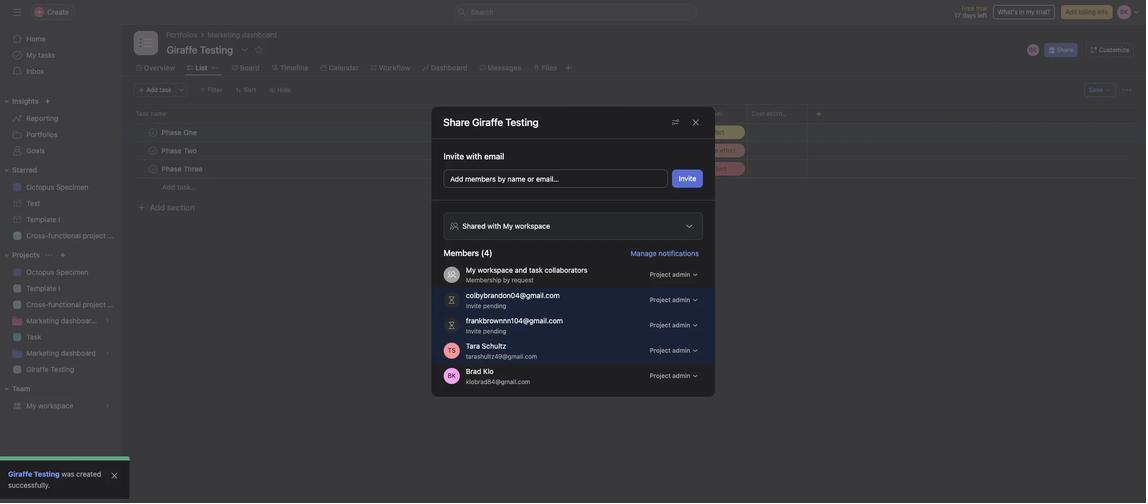 Task type: vqa. For each thing, say whether or not it's contained in the screenshot.
the 'Phase Three' "cell"
yes



Task type: locate. For each thing, give the bounding box(es) containing it.
1 vertical spatial completed checkbox
[[147, 163, 159, 175]]

0 vertical spatial i
[[58, 215, 60, 224]]

— text field
[[752, 129, 807, 137], [752, 147, 807, 155]]

pr row
[[122, 141, 1146, 160]]

pending inside frankbrownnn104@gmail.com invite pending
[[483, 327, 506, 335]]

— text field down estimate
[[752, 129, 807, 137]]

octopus specimen up test link
[[26, 183, 89, 191]]

cross- inside projects element
[[26, 300, 48, 309]]

1 vertical spatial marketing dashboard
[[26, 349, 96, 358]]

1 vertical spatial octopus specimen link
[[6, 264, 115, 281]]

1 vertical spatial portfolios link
[[6, 127, 115, 143]]

1 vertical spatial my
[[466, 266, 476, 274]]

project for tara schultz
[[650, 347, 671, 354]]

2 cross-functional project plan from the top
[[26, 300, 121, 309]]

octopus for starred
[[26, 183, 54, 191]]

marketing dashboard link down marketing dashboards link
[[6, 345, 115, 362]]

klobrad84@gmail.com
[[466, 378, 530, 385]]

share button
[[1044, 43, 1078, 57]]

octopus up test
[[26, 183, 54, 191]]

dashboard
[[242, 30, 277, 39], [61, 349, 96, 358]]

1 functional from the top
[[48, 231, 81, 240]]

global element
[[0, 25, 122, 86]]

project for frankbrownnn104@gmail.com
[[650, 321, 671, 329]]

project admin for tara schultz
[[650, 347, 690, 354]]

None text field
[[164, 41, 236, 59]]

cross- up marketing dashboards link
[[26, 300, 48, 309]]

0 vertical spatial completed image
[[147, 126, 159, 139]]

giraffe up successfully.
[[8, 470, 32, 479]]

add for add task…
[[162, 183, 175, 191]]

1 vertical spatial completed image
[[147, 163, 159, 175]]

0 horizontal spatial marketing dashboard link
[[6, 345, 115, 362]]

project inside the starred element
[[83, 231, 106, 240]]

completed image down completed checkbox
[[147, 163, 159, 175]]

0 vertical spatial plan
[[108, 231, 121, 240]]

1 vertical spatial name
[[507, 174, 525, 183]]

share up ja
[[443, 117, 470, 128]]

my left tasks
[[26, 51, 36, 59]]

0 vertical spatial task
[[136, 110, 149, 118]]

1 vertical spatial task
[[529, 266, 543, 274]]

1 project from the top
[[650, 271, 671, 278]]

Phase Three text field
[[160, 164, 206, 174]]

my workspace and task collaborators membership by request
[[466, 266, 587, 284]]

1 vertical spatial functional
[[48, 300, 81, 309]]

task right and
[[529, 266, 543, 274]]

assignee
[[450, 110, 476, 118]]

cost
[[752, 110, 765, 118]]

cross-functional project plan for 2nd cross-functional project plan link from the bottom
[[26, 231, 121, 240]]

1 vertical spatial project admin button
[[645, 369, 703, 383]]

my inside "my workspace and task collaborators membership by request"
[[466, 266, 476, 274]]

add for add members by name or email…
[[450, 174, 463, 183]]

was created successfully.
[[8, 470, 101, 490]]

left
[[978, 12, 987, 19]]

1 vertical spatial cross-functional project plan link
[[6, 297, 121, 313]]

admin for colbybrandon04@gmail.com
[[672, 296, 690, 304]]

shared
[[462, 222, 485, 230]]

0 vertical spatial invite button
[[672, 169, 703, 188]]

close image
[[110, 472, 119, 480]]

2 octopus from the top
[[26, 268, 54, 277]]

giraffe testing up teams element
[[26, 365, 74, 374]]

octopus specimen inside projects element
[[26, 268, 89, 277]]

workspace inside "my workspace and task collaborators membership by request"
[[478, 266, 513, 274]]

1 vertical spatial cross-functional project plan
[[26, 300, 121, 309]]

template down test
[[26, 215, 56, 224]]

completed checkbox inside the phase one cell
[[147, 126, 159, 139]]

giraffe testing inside projects element
[[26, 365, 74, 374]]

octopus specimen for test
[[26, 183, 89, 191]]

3 project from the top
[[650, 321, 671, 329]]

admin for my workspace and task collaborators
[[672, 271, 690, 278]]

cross-functional project plan link up marketing dashboards
[[6, 297, 121, 313]]

— text field for ja
[[752, 129, 807, 137]]

completed checkbox up completed icon
[[147, 126, 159, 139]]

portfolios up list link
[[166, 30, 197, 39]]

project for my workspace and task collaborators
[[650, 271, 671, 278]]

1 — text field from the top
[[752, 129, 807, 137]]

giraffe testing
[[472, 117, 539, 128]]

by left the request
[[503, 276, 510, 284]]

bk left brad at the left bottom
[[448, 372, 456, 380]]

completed image up completed icon
[[147, 126, 159, 139]]

0 vertical spatial completed checkbox
[[147, 126, 159, 139]]

1 vertical spatial portfolios
[[26, 130, 58, 139]]

specimen up dashboards
[[56, 268, 89, 277]]

4 project admin from the top
[[650, 347, 690, 354]]

task inside task link
[[26, 333, 41, 341]]

1 vertical spatial invite button
[[10, 481, 53, 499]]

3 admin from the top
[[672, 321, 690, 329]]

add left the section
[[150, 203, 165, 212]]

insights
[[12, 97, 39, 105]]

1 project admin button from the top
[[645, 268, 703, 282]]

plan inside the starred element
[[108, 231, 121, 240]]

2 i from the top
[[58, 284, 60, 293]]

testing inside projects element
[[50, 365, 74, 374]]

project for colbybrandon04@gmail.com
[[650, 296, 671, 304]]

i up marketing dashboards
[[58, 284, 60, 293]]

row containing ja
[[122, 123, 1146, 142]]

template inside the starred element
[[26, 215, 56, 224]]

0 horizontal spatial bk
[[448, 372, 456, 380]]

completed checkbox inside phase three cell
[[147, 163, 159, 175]]

2 vertical spatial project admin button
[[645, 318, 703, 333]]

test link
[[6, 196, 115, 212]]

0 horizontal spatial share
[[443, 117, 470, 128]]

1 horizontal spatial portfolios
[[166, 30, 197, 39]]

specimen inside the starred element
[[56, 183, 89, 191]]

1 vertical spatial by
[[503, 276, 510, 284]]

0 vertical spatial giraffe testing
[[26, 365, 74, 374]]

1 vertical spatial pending
[[483, 327, 506, 335]]

2 octopus specimen from the top
[[26, 268, 89, 277]]

1 vertical spatial project
[[83, 300, 106, 309]]

2 project admin from the top
[[650, 296, 690, 304]]

0 vertical spatial cross-functional project plan link
[[6, 228, 121, 244]]

pr button
[[450, 145, 504, 157]]

1 plan from the top
[[108, 231, 121, 240]]

add for add section
[[150, 203, 165, 212]]

— text field
[[752, 166, 807, 173]]

nov left 21 at the top left
[[511, 129, 522, 136]]

free trial 17 days left
[[955, 5, 987, 19]]

giraffe
[[26, 365, 49, 374], [8, 470, 32, 479]]

2 — text field from the top
[[752, 147, 807, 155]]

project
[[83, 231, 106, 240], [83, 300, 106, 309]]

plan for 2nd cross-functional project plan link from the bottom
[[108, 231, 121, 240]]

i down test link
[[58, 215, 60, 224]]

brad klo klobrad84@gmail.com
[[466, 367, 530, 385]]

add left task…
[[162, 183, 175, 191]]

marketing dashboard down task link
[[26, 349, 96, 358]]

row
[[122, 104, 1146, 123], [134, 123, 1134, 124], [122, 123, 1146, 142], [122, 160, 1146, 178]]

projects button
[[0, 249, 40, 261]]

1 specimen from the top
[[56, 183, 89, 191]]

pending down "colbybrandon04@gmail.com"
[[483, 302, 506, 309]]

project for first cross-functional project plan link from the bottom of the page
[[83, 300, 106, 309]]

4 project from the top
[[650, 347, 671, 354]]

what's in my trial?
[[998, 8, 1051, 16]]

specimen up test link
[[56, 183, 89, 191]]

2 template from the top
[[26, 284, 56, 293]]

my inside teams element
[[26, 402, 36, 410]]

1 vertical spatial testing
[[34, 470, 60, 479]]

share right bk button
[[1057, 46, 1073, 54]]

octopus specimen inside the starred element
[[26, 183, 89, 191]]

giraffe testing link up teams element
[[6, 362, 115, 378]]

0 vertical spatial cross-
[[26, 231, 48, 240]]

1 octopus from the top
[[26, 183, 54, 191]]

functional
[[48, 231, 81, 240], [48, 300, 81, 309]]

template i down test
[[26, 215, 60, 224]]

project admin button
[[645, 268, 703, 282], [645, 293, 703, 307], [645, 318, 703, 333]]

2 nov from the top
[[511, 165, 522, 173]]

0 vertical spatial template
[[26, 215, 56, 224]]

octopus down "projects"
[[26, 268, 54, 277]]

1 vertical spatial specimen
[[56, 268, 89, 277]]

project up dashboards
[[83, 300, 106, 309]]

functional inside the starred element
[[48, 231, 81, 240]]

nov for nov 21
[[511, 129, 522, 136]]

marketing dashboards link
[[6, 313, 115, 329]]

1 cross-functional project plan from the top
[[26, 231, 121, 240]]

1 template i from the top
[[26, 215, 60, 224]]

tara
[[466, 341, 480, 350]]

giraffe testing link up successfully.
[[8, 470, 60, 479]]

cell
[[506, 141, 567, 160]]

project permissions image
[[671, 119, 680, 127]]

1 vertical spatial template
[[26, 284, 56, 293]]

1 completed image from the top
[[147, 126, 159, 139]]

add inside row
[[162, 183, 175, 191]]

cross-functional project plan up dashboards
[[26, 300, 121, 309]]

task down 'overview' on the left of page
[[159, 86, 172, 94]]

portfolios link down reporting
[[6, 127, 115, 143]]

template
[[26, 215, 56, 224], [26, 284, 56, 293]]

giraffe inside projects element
[[26, 365, 49, 374]]

octopus specimen link inside the starred element
[[6, 179, 115, 196]]

0 horizontal spatial dashboard
[[61, 349, 96, 358]]

1 horizontal spatial invite button
[[672, 169, 703, 188]]

Phase One text field
[[160, 127, 200, 138]]

in
[[1020, 8, 1025, 16]]

insights element
[[0, 92, 122, 161]]

search list box
[[454, 4, 697, 20]]

0 horizontal spatial portfolios
[[26, 130, 58, 139]]

0 horizontal spatial task
[[26, 333, 41, 341]]

add task… row
[[122, 178, 1146, 197]]

5 project from the top
[[650, 372, 671, 380]]

0 vertical spatial cross-functional project plan
[[26, 231, 121, 240]]

cross- inside the starred element
[[26, 231, 48, 240]]

by inside button
[[498, 174, 505, 183]]

portfolios inside insights element
[[26, 130, 58, 139]]

0 vertical spatial my
[[26, 51, 36, 59]]

add inside 'button'
[[1066, 8, 1077, 16]]

starred element
[[0, 161, 122, 246]]

0 vertical spatial specimen
[[56, 183, 89, 191]]

octopus inside projects element
[[26, 268, 54, 277]]

bk inside bk button
[[1029, 46, 1037, 54]]

0 vertical spatial share
[[1057, 46, 1073, 54]]

2 admin from the top
[[672, 296, 690, 304]]

octopus specimen link up test
[[6, 179, 115, 196]]

task
[[136, 110, 149, 118], [26, 333, 41, 341]]

row containing task name
[[122, 104, 1146, 123]]

1 horizontal spatial name
[[507, 174, 525, 183]]

1 project admin button from the top
[[645, 344, 703, 358]]

0 vertical spatial project admin button
[[645, 268, 703, 282]]

completed image inside phase three cell
[[147, 163, 159, 175]]

1 vertical spatial template i
[[26, 284, 60, 293]]

project
[[650, 271, 671, 278], [650, 296, 671, 304], [650, 321, 671, 329], [650, 347, 671, 354], [650, 372, 671, 380]]

completed image
[[147, 126, 159, 139], [147, 163, 159, 175]]

giraffe testing up successfully.
[[8, 470, 60, 479]]

add task
[[146, 86, 172, 94]]

and
[[515, 266, 527, 274]]

project admin button for klo
[[645, 369, 703, 383]]

Completed checkbox
[[147, 126, 159, 139], [147, 163, 159, 175]]

bk left share button
[[1029, 46, 1037, 54]]

2 pending from the top
[[483, 327, 506, 335]]

0 horizontal spatial name
[[151, 110, 166, 118]]

task down add task button
[[136, 110, 149, 118]]

1 nov from the top
[[511, 129, 522, 136]]

3 project admin from the top
[[650, 321, 690, 329]]

calendar
[[329, 63, 359, 72]]

cross-functional project plan inside projects element
[[26, 300, 121, 309]]

functional down test link
[[48, 231, 81, 240]]

0 vertical spatial octopus specimen link
[[6, 179, 115, 196]]

1 vertical spatial marketing
[[26, 317, 59, 325]]

1 horizontal spatial bk
[[1029, 46, 1037, 54]]

Completed checkbox
[[147, 145, 159, 157]]

add task button
[[134, 83, 176, 97]]

add down overview link
[[146, 86, 158, 94]]

1 cross- from the top
[[26, 231, 48, 240]]

my down team
[[26, 402, 36, 410]]

1 project from the top
[[83, 231, 106, 240]]

cross- up "projects"
[[26, 231, 48, 240]]

2 octopus specimen link from the top
[[6, 264, 115, 281]]

giraffe up team
[[26, 365, 49, 374]]

1 completed checkbox from the top
[[147, 126, 159, 139]]

template i link
[[6, 212, 115, 228], [6, 281, 115, 297]]

1 vertical spatial octopus
[[26, 268, 54, 277]]

0 vertical spatial template i
[[26, 215, 60, 224]]

0 vertical spatial marketing dashboard
[[207, 30, 277, 39]]

project admin button for frankbrownnn104@gmail.com
[[645, 318, 703, 333]]

1 template from the top
[[26, 215, 56, 224]]

my for my workspace
[[26, 402, 36, 410]]

3 project admin button from the top
[[645, 318, 703, 333]]

completed checkbox down completed checkbox
[[147, 163, 159, 175]]

name inside row
[[151, 110, 166, 118]]

name down nov 26
[[507, 174, 525, 183]]

1 pending from the top
[[483, 302, 506, 309]]

0 vertical spatial nov
[[511, 129, 522, 136]]

what's in my trial? button
[[993, 5, 1055, 19]]

invite inside frankbrownnn104@gmail.com invite pending
[[466, 327, 481, 335]]

giraffe testing
[[26, 365, 74, 374], [8, 470, 60, 479]]

2 vertical spatial my
[[26, 402, 36, 410]]

functional inside projects element
[[48, 300, 81, 309]]

by right the members
[[498, 174, 505, 183]]

1 vertical spatial dashboard
[[61, 349, 96, 358]]

cross-functional project plan inside the starred element
[[26, 231, 121, 240]]

0 vertical spatial — text field
[[752, 129, 807, 137]]

timeline
[[280, 63, 308, 72]]

1 vertical spatial task
[[26, 333, 41, 341]]

0 vertical spatial bk
[[1029, 46, 1037, 54]]

goals
[[26, 146, 45, 155]]

octopus specimen down "projects"
[[26, 268, 89, 277]]

1 horizontal spatial task
[[529, 266, 543, 274]]

octopus specimen
[[26, 183, 89, 191], [26, 268, 89, 277]]

5 project admin from the top
[[650, 372, 690, 380]]

inbox
[[26, 67, 44, 75]]

1 vertical spatial — text field
[[752, 147, 807, 155]]

0 vertical spatial portfolios link
[[166, 29, 197, 41]]

2 specimen from the top
[[56, 268, 89, 277]]

nov left 26
[[511, 165, 522, 173]]

2 project from the top
[[650, 296, 671, 304]]

0 vertical spatial testing
[[50, 365, 74, 374]]

my inside global element
[[26, 51, 36, 59]]

with
[[487, 222, 501, 230]]

nov
[[511, 129, 522, 136], [511, 165, 522, 173]]

task link
[[6, 329, 115, 345]]

1 vertical spatial i
[[58, 284, 60, 293]]

0 horizontal spatial task
[[159, 86, 172, 94]]

my
[[26, 51, 36, 59], [466, 266, 476, 274], [26, 402, 36, 410]]

workflow
[[379, 63, 411, 72]]

4 admin from the top
[[672, 347, 690, 354]]

1 vertical spatial plan
[[108, 300, 121, 309]]

cross-functional project plan down test link
[[26, 231, 121, 240]]

plan inside projects element
[[108, 300, 121, 309]]

1 horizontal spatial portfolios link
[[166, 29, 197, 41]]

phase three cell
[[122, 160, 446, 178]]

template down "projects"
[[26, 284, 56, 293]]

0 vertical spatial marketing dashboard link
[[207, 29, 277, 41]]

template i inside the starred element
[[26, 215, 60, 224]]

0 vertical spatial workspace
[[478, 266, 513, 274]]

0 vertical spatial dashboard
[[242, 30, 277, 39]]

project admin button
[[645, 344, 703, 358], [645, 369, 703, 383]]

workspace inside teams element
[[38, 402, 73, 410]]

2 cross- from the top
[[26, 300, 48, 309]]

2 project from the top
[[83, 300, 106, 309]]

0 vertical spatial by
[[498, 174, 505, 183]]

fr button
[[450, 163, 504, 175]]

shared with my workspace option group
[[443, 212, 703, 240]]

created
[[76, 470, 101, 479]]

template i up marketing dashboards link
[[26, 284, 60, 293]]

2 project admin button from the top
[[645, 293, 703, 307]]

dashboard up 'add to starred' image
[[242, 30, 277, 39]]

0 vertical spatial portfolios
[[166, 30, 197, 39]]

by inside "my workspace and task collaborators membership by request"
[[503, 276, 510, 284]]

1 octopus specimen link from the top
[[6, 179, 115, 196]]

1 cross-functional project plan link from the top
[[6, 228, 121, 244]]

1 vertical spatial nov
[[511, 165, 522, 173]]

octopus specimen link inside projects element
[[6, 264, 115, 281]]

0 horizontal spatial invite button
[[10, 481, 53, 499]]

project down test link
[[83, 231, 106, 240]]

nov 21
[[511, 129, 530, 136]]

2 project admin button from the top
[[645, 369, 703, 383]]

0 vertical spatial task
[[159, 86, 172, 94]]

my workspace link
[[6, 398, 115, 414]]

add left billing
[[1066, 8, 1077, 16]]

my for my tasks
[[26, 51, 36, 59]]

0 vertical spatial functional
[[48, 231, 81, 240]]

share inside share giraffe testing dialog
[[443, 117, 470, 128]]

by
[[498, 174, 505, 183], [503, 276, 510, 284]]

cross-functional project plan link down test link
[[6, 228, 121, 244]]

1 vertical spatial workspace
[[38, 402, 73, 410]]

marketing
[[207, 30, 240, 39], [26, 317, 59, 325], [26, 349, 59, 358]]

marketing dashboard link
[[207, 29, 277, 41], [6, 345, 115, 362]]

overview
[[144, 63, 175, 72]]

name down add task button
[[151, 110, 166, 118]]

estimate
[[767, 110, 791, 118]]

marketing down task link
[[26, 349, 59, 358]]

name
[[151, 110, 166, 118], [507, 174, 525, 183]]

marketing dashboard up 'add to starred' image
[[207, 30, 277, 39]]

2 plan from the top
[[108, 300, 121, 309]]

1 vertical spatial cross-
[[26, 300, 48, 309]]

0 horizontal spatial workspace
[[38, 402, 73, 410]]

1 vertical spatial share
[[443, 117, 470, 128]]

template i link up marketing dashboards
[[6, 281, 115, 297]]

marketing up 'list'
[[207, 30, 240, 39]]

0 vertical spatial template i link
[[6, 212, 115, 228]]

completed image inside the phase one cell
[[147, 126, 159, 139]]

octopus specimen link down "projects"
[[6, 264, 115, 281]]

octopus specimen link for template i
[[6, 264, 115, 281]]

1 template i link from the top
[[6, 212, 115, 228]]

1 horizontal spatial workspace
[[478, 266, 513, 274]]

0 vertical spatial name
[[151, 110, 166, 118]]

1 vertical spatial octopus specimen
[[26, 268, 89, 277]]

task down marketing dashboards link
[[26, 333, 41, 341]]

completed image
[[147, 145, 159, 157]]

pending for colbybrandon04@gmail.com
[[483, 302, 506, 309]]

completed checkbox for fr
[[147, 163, 159, 175]]

1 horizontal spatial marketing dashboard
[[207, 30, 277, 39]]

marketing dashboard link up 'add to starred' image
[[207, 29, 277, 41]]

pending up schultz
[[483, 327, 506, 335]]

1 vertical spatial template i link
[[6, 281, 115, 297]]

marketing dashboard
[[207, 30, 277, 39], [26, 349, 96, 358]]

2 template i link from the top
[[6, 281, 115, 297]]

portfolios down reporting
[[26, 130, 58, 139]]

close this dialog image
[[692, 119, 700, 127]]

2 functional from the top
[[48, 300, 81, 309]]

1 project admin from the top
[[650, 271, 690, 278]]

1 octopus specimen from the top
[[26, 183, 89, 191]]

1 vertical spatial project admin button
[[645, 293, 703, 307]]

0 vertical spatial pending
[[483, 302, 506, 309]]

klo
[[483, 367, 493, 375]]

task inside row
[[136, 110, 149, 118]]

specimen inside projects element
[[56, 268, 89, 277]]

0 vertical spatial octopus
[[26, 183, 54, 191]]

project privacy dialog image
[[685, 222, 693, 230]]

octopus for projects
[[26, 268, 54, 277]]

testing
[[50, 365, 74, 374], [34, 470, 60, 479]]

dashboard inside projects element
[[61, 349, 96, 358]]

files
[[542, 63, 557, 72]]

share inside share button
[[1057, 46, 1073, 54]]

template i link down test
[[6, 212, 115, 228]]

marketing up task link
[[26, 317, 59, 325]]

17
[[955, 12, 961, 19]]

5 admin from the top
[[672, 372, 690, 380]]

octopus specimen link for test
[[6, 179, 115, 196]]

0 vertical spatial giraffe testing link
[[6, 362, 115, 378]]

timeline link
[[272, 62, 308, 73]]

task
[[159, 86, 172, 94], [529, 266, 543, 274]]

testing up successfully.
[[34, 470, 60, 479]]

octopus inside the starred element
[[26, 183, 54, 191]]

1 vertical spatial bk
[[448, 372, 456, 380]]

add down fr on the left top
[[450, 174, 463, 183]]

project admin button for colbybrandon04@gmail.com
[[645, 293, 703, 307]]

functional up marketing dashboards
[[48, 300, 81, 309]]

testing up teams element
[[50, 365, 74, 374]]

portfolios
[[166, 30, 197, 39], [26, 130, 58, 139]]

1 admin from the top
[[672, 271, 690, 278]]

shared with my workspace
[[462, 222, 550, 230]]

add inside share giraffe testing dialog
[[450, 174, 463, 183]]

2 template i from the top
[[26, 284, 60, 293]]

admin for tara schultz
[[672, 347, 690, 354]]

2 completed image from the top
[[147, 163, 159, 175]]

2 completed checkbox from the top
[[147, 163, 159, 175]]

0 horizontal spatial marketing dashboard
[[26, 349, 96, 358]]

search
[[471, 8, 494, 16]]

— text field up — text box
[[752, 147, 807, 155]]

0 vertical spatial project
[[83, 231, 106, 240]]

pending inside colbybrandon04@gmail.com invite pending
[[483, 302, 506, 309]]

cross-functional project plan
[[26, 231, 121, 240], [26, 300, 121, 309]]

portfolios link up list link
[[166, 29, 197, 41]]

test
[[26, 199, 40, 208]]

dashboard down task link
[[61, 349, 96, 358]]

i inside projects element
[[58, 284, 60, 293]]

my up 'membership'
[[466, 266, 476, 274]]

task name
[[136, 110, 166, 118]]

specimen for template i
[[56, 268, 89, 277]]

1 i from the top
[[58, 215, 60, 224]]



Task type: describe. For each thing, give the bounding box(es) containing it.
free
[[962, 5, 975, 12]]

home link
[[6, 31, 115, 47]]

invite with email
[[443, 152, 504, 161]]

messages link
[[480, 62, 521, 73]]

list
[[195, 63, 208, 72]]

colbybrandon04@gmail.com invite pending
[[466, 291, 560, 309]]

marketing dashboards
[[26, 317, 99, 325]]

nov 26
[[511, 165, 531, 173]]

inbox link
[[6, 63, 115, 80]]

list link
[[187, 62, 208, 73]]

list image
[[140, 37, 152, 49]]

0 horizontal spatial portfolios link
[[6, 127, 115, 143]]

task for task
[[26, 333, 41, 341]]

name inside "add members by name or email…" button
[[507, 174, 525, 183]]

brad
[[466, 367, 481, 375]]

dashboards
[[61, 317, 99, 325]]

team button
[[0, 383, 30, 395]]

marketing dashboard inside projects element
[[26, 349, 96, 358]]

starred
[[12, 166, 37, 174]]

hide sidebar image
[[13, 8, 21, 16]]

tasks
[[38, 51, 55, 59]]

completed checkbox for ja
[[147, 126, 159, 139]]

add for add billing info
[[1066, 8, 1077, 16]]

section
[[167, 203, 195, 212]]

my tasks link
[[6, 47, 115, 63]]

manage notifications
[[631, 249, 699, 257]]

request
[[512, 276, 533, 284]]

project admin button for schultz
[[645, 344, 703, 358]]

cross- for first cross-functional project plan link from the bottom of the page
[[26, 300, 48, 309]]

my workspace
[[26, 402, 73, 410]]

files link
[[534, 62, 557, 73]]

trial?
[[1036, 8, 1051, 16]]

due date
[[511, 110, 536, 118]]

share for share
[[1057, 46, 1073, 54]]

project admin button for my workspace and task collaborators
[[645, 268, 703, 282]]

1 vertical spatial giraffe testing
[[8, 470, 60, 479]]

i inside the starred element
[[58, 215, 60, 224]]

share giraffe testing
[[443, 117, 539, 128]]

members (4)
[[443, 248, 492, 258]]

row containing fr
[[122, 160, 1146, 178]]

invite inside colbybrandon04@gmail.com invite pending
[[466, 302, 481, 309]]

1 horizontal spatial dashboard
[[242, 30, 277, 39]]

notifications
[[659, 249, 699, 257]]

task…
[[177, 183, 196, 191]]

frankbrownnn104@gmail.com
[[466, 316, 563, 325]]

admin for frankbrownnn104@gmail.com
[[672, 321, 690, 329]]

add task…
[[162, 183, 196, 191]]

phase two cell
[[122, 141, 446, 160]]

add for add task
[[146, 86, 158, 94]]

plan for first cross-functional project plan link from the bottom of the page
[[108, 300, 121, 309]]

project admin for my workspace and task collaborators
[[650, 271, 690, 278]]

task for task name
[[136, 110, 149, 118]]

— text field for pr
[[752, 147, 807, 155]]

admin for brad klo
[[672, 372, 690, 380]]

billing
[[1079, 8, 1096, 16]]

share giraffe testing dialog
[[431, 107, 715, 397]]

projects
[[12, 251, 40, 259]]

project admin for brad klo
[[650, 372, 690, 380]]

calendar link
[[321, 62, 359, 73]]

Phase Two text field
[[160, 146, 200, 156]]

my
[[1026, 8, 1035, 16]]

teams element
[[0, 380, 122, 416]]

what's
[[998, 8, 1018, 16]]

0 vertical spatial marketing
[[207, 30, 240, 39]]

trial
[[976, 5, 987, 12]]

successfully.
[[8, 481, 50, 490]]

1 vertical spatial marketing dashboard link
[[6, 345, 115, 362]]

effort
[[691, 110, 707, 118]]

ja
[[453, 128, 460, 136]]

project for 2nd cross-functional project plan link from the bottom
[[83, 231, 106, 240]]

completed image for ja
[[147, 126, 159, 139]]

workspace for my workspace
[[38, 402, 73, 410]]

project admin for frankbrownnn104@gmail.com
[[650, 321, 690, 329]]

cross-functional project plan for first cross-functional project plan link from the bottom of the page
[[26, 300, 121, 309]]

goals link
[[6, 143, 115, 159]]

octopus specimen for template i
[[26, 268, 89, 277]]

home
[[26, 34, 46, 43]]

26
[[524, 165, 531, 173]]

cross- for 2nd cross-functional project plan link from the bottom
[[26, 231, 48, 240]]

task inside button
[[159, 86, 172, 94]]

tara schultz tarashultz49@gmail.com
[[466, 341, 537, 360]]

membership
[[466, 276, 501, 284]]

effort level
[[691, 110, 722, 118]]

add section button
[[134, 199, 199, 217]]

team
[[12, 384, 30, 393]]

2 cross-functional project plan link from the top
[[6, 297, 121, 313]]

starred button
[[0, 164, 37, 176]]

1 vertical spatial giraffe
[[8, 470, 32, 479]]

frankbrownnn104@gmail.com invite pending
[[466, 316, 563, 335]]

phase one cell
[[122, 123, 446, 142]]

schultz
[[482, 341, 506, 350]]

completed image for fr
[[147, 163, 159, 175]]

template inside projects element
[[26, 284, 56, 293]]

21
[[524, 129, 530, 136]]

pending for frankbrownnn104@gmail.com
[[483, 327, 506, 335]]

1 horizontal spatial marketing dashboard link
[[207, 29, 277, 41]]

add billing info button
[[1061, 5, 1113, 19]]

james
[[464, 128, 483, 136]]

2 vertical spatial marketing
[[26, 349, 59, 358]]

header untitled section tree grid
[[122, 123, 1146, 197]]

ts
[[448, 347, 455, 354]]

bk inside share giraffe testing dialog
[[448, 372, 456, 380]]

bk button
[[1026, 43, 1040, 57]]

email…
[[536, 174, 559, 183]]

add members by name or email…
[[450, 174, 559, 183]]

manage notifications button
[[631, 249, 703, 257]]

workspace for my workspace and task collaborators membership by request
[[478, 266, 513, 274]]

search button
[[454, 4, 697, 20]]

add task… button
[[162, 182, 196, 193]]

my tasks
[[26, 51, 55, 59]]

template i inside projects element
[[26, 284, 60, 293]]

add members by name or email… button
[[443, 169, 668, 188]]

or
[[527, 174, 534, 183]]

share for share giraffe testing
[[443, 117, 470, 128]]

with email
[[466, 152, 504, 161]]

reporting link
[[6, 110, 115, 127]]

nov for nov 26
[[511, 165, 522, 173]]

reporting
[[26, 114, 58, 123]]

level
[[709, 110, 722, 118]]

pr
[[453, 147, 459, 154]]

specimen for test
[[56, 183, 89, 191]]

project admin for colbybrandon04@gmail.com
[[650, 296, 690, 304]]

projects element
[[0, 246, 122, 380]]

usersicon image
[[448, 271, 456, 279]]

was
[[62, 470, 74, 479]]

date
[[524, 110, 536, 118]]

fr
[[454, 165, 459, 172]]

insights button
[[0, 95, 39, 107]]

messages
[[488, 63, 521, 72]]

my for my workspace and task collaborators membership by request
[[466, 266, 476, 274]]

add to starred image
[[255, 46, 263, 54]]

task inside "my workspace and task collaborators membership by request"
[[529, 266, 543, 274]]

1 vertical spatial giraffe testing link
[[8, 470, 60, 479]]

project for brad klo
[[650, 372, 671, 380]]

dashboard link
[[423, 62, 467, 73]]

add section
[[150, 203, 195, 212]]

overview link
[[136, 62, 175, 73]]

collaborators
[[544, 266, 587, 274]]

workflow link
[[371, 62, 411, 73]]

members
[[465, 174, 496, 183]]



